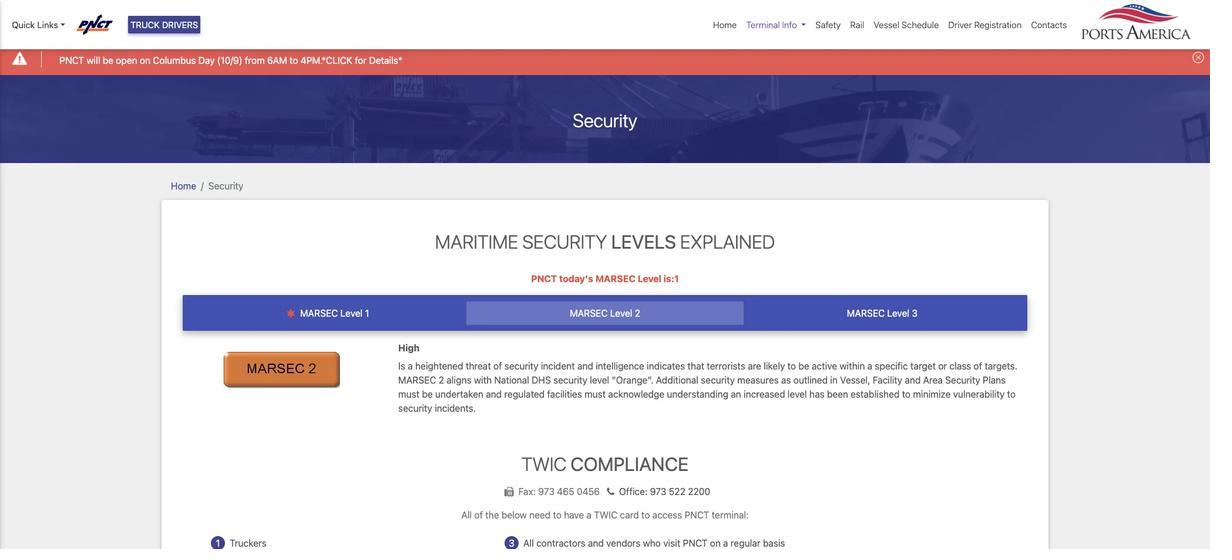 Task type: describe. For each thing, give the bounding box(es) containing it.
contacts link
[[1027, 13, 1072, 36]]

marsec for marsec level 2
[[570, 309, 608, 319]]

pnct will be open on columbus day (10/9) from 6am to 4pm.*click for details* link
[[59, 53, 403, 67]]

likely
[[764, 361, 785, 372]]

2 horizontal spatial of
[[974, 361, 982, 372]]

level for marsec level 3
[[887, 309, 910, 319]]

marsec level 2 link
[[467, 302, 744, 326]]

tab list containing marsec level 1
[[183, 296, 1028, 332]]

quick links link
[[12, 18, 65, 31]]

a left regular
[[723, 539, 728, 549]]

1 horizontal spatial on
[[710, 539, 721, 549]]

marsec for marsec level 1
[[300, 309, 338, 319]]

1 horizontal spatial home link
[[709, 13, 742, 36]]

understanding
[[667, 389, 729, 400]]

terminal
[[746, 19, 780, 30]]

a right the is
[[408, 361, 413, 372]]

marsec inside is a heightened threat of security incident and intelligence indicates that terrorists are likely to be active within a specific target or class of targets. marsec 2 aligns with national dhs security level "orange". additional security measures as outlined in vessel, facility and area security plans must be undertaken and regulated facilities must acknowledge understanding an increased level has been established to minimize vulnerability to security incidents.
[[398, 375, 436, 386]]

be inside pnct will be open on columbus day (10/9) from 6am to 4pm.*click for details* 'link'
[[103, 55, 113, 66]]

driver
[[949, 19, 972, 30]]

will
[[87, 55, 100, 66]]

schedule
[[902, 19, 939, 30]]

to up as
[[788, 361, 796, 372]]

registration
[[974, 19, 1022, 30]]

terrorists
[[707, 361, 746, 372]]

1 horizontal spatial 2
[[635, 309, 640, 319]]

vessel schedule
[[874, 19, 939, 30]]

info
[[782, 19, 797, 30]]

is a heightened threat of security incident and intelligence indicates that terrorists are likely to be active within a specific target or class of targets. marsec 2 aligns with national dhs security level "orange". additional security measures as outlined in vessel, facility and area security plans must be undertaken and regulated facilities must acknowledge understanding an increased level has been established to minimize vulnerability to security incidents.
[[398, 361, 1018, 414]]

security up national
[[505, 361, 539, 372]]

facility
[[873, 375, 903, 386]]

regular
[[731, 539, 761, 549]]

security up facilities
[[554, 375, 588, 386]]

truck drivers
[[130, 19, 198, 30]]

threat
[[466, 361, 491, 372]]

for
[[355, 55, 367, 66]]

columbus
[[153, 55, 196, 66]]

marsec level 1 link
[[189, 302, 467, 326]]

plans
[[983, 375, 1006, 386]]

that
[[688, 361, 705, 372]]

pnct left today's
[[531, 274, 557, 284]]

close image
[[1193, 52, 1205, 64]]

2 inside is a heightened threat of security incident and intelligence indicates that terrorists are likely to be active within a specific target or class of targets. marsec 2 aligns with national dhs security level "orange". additional security measures as outlined in vessel, facility and area security plans must be undertaken and regulated facilities must acknowledge understanding an increased level has been established to minimize vulnerability to security incidents.
[[439, 375, 444, 386]]

twic compliance
[[522, 453, 689, 476]]

pnct right visit
[[683, 539, 708, 549]]

truck
[[130, 19, 160, 30]]

explained
[[680, 231, 775, 253]]

465
[[557, 487, 574, 498]]

contacts
[[1031, 19, 1067, 30]]

class
[[950, 361, 971, 372]]

4pm.*click
[[301, 55, 352, 66]]

all for all of the below need to have a twic card to access pnct terminal:
[[461, 511, 472, 521]]

0 vertical spatial 3
[[912, 309, 918, 319]]

been
[[827, 389, 848, 400]]

minimize
[[913, 389, 951, 400]]

is
[[398, 361, 405, 372]]

0 vertical spatial level
[[590, 375, 609, 386]]

area
[[923, 375, 943, 386]]

terminal:
[[712, 511, 749, 521]]

to down facility
[[902, 389, 911, 400]]

with
[[474, 375, 492, 386]]

a right have
[[587, 511, 592, 521]]

marsec level 3 link
[[744, 302, 1021, 326]]

maritime security levels explained
[[435, 231, 775, 253]]

levels
[[611, 231, 676, 253]]

established
[[851, 389, 900, 400]]

vulnerability
[[953, 389, 1005, 400]]

to right the card at the bottom
[[642, 511, 650, 521]]

acknowledge
[[608, 389, 665, 400]]

pnct will be open on columbus day (10/9) from 6am to 4pm.*click for details*
[[59, 55, 403, 66]]

office: 973 522 2200 link
[[602, 487, 711, 498]]

level for marsec level 2
[[610, 309, 632, 319]]

"orange".
[[612, 375, 654, 386]]

quick
[[12, 19, 35, 30]]

quick links
[[12, 19, 58, 30]]

1 horizontal spatial twic
[[594, 511, 618, 521]]

have
[[564, 511, 584, 521]]

level for marsec level 1
[[341, 309, 363, 319]]

active
[[812, 361, 837, 372]]

national
[[494, 375, 529, 386]]

and down the with
[[486, 389, 502, 400]]

on inside pnct will be open on columbus day (10/9) from 6am to 4pm.*click for details* 'link'
[[140, 55, 150, 66]]

truckers
[[230, 539, 267, 549]]

heightened
[[415, 361, 463, 372]]

phone image
[[602, 488, 619, 497]]

all contractors and vendors who visit pnct on a regular basis
[[524, 539, 785, 549]]

drivers
[[162, 19, 198, 30]]

indicates
[[647, 361, 685, 372]]

today's
[[559, 274, 593, 284]]

0 horizontal spatial 3
[[509, 539, 515, 549]]

2 must from the left
[[585, 389, 606, 400]]

is:1
[[664, 274, 679, 284]]

undertaken
[[435, 389, 484, 400]]

the
[[485, 511, 499, 521]]

within
[[840, 361, 865, 372]]

outlined
[[794, 375, 828, 386]]

vessel
[[874, 19, 900, 30]]

and right the incident
[[577, 361, 593, 372]]

0 horizontal spatial twic
[[522, 453, 567, 476]]

or
[[939, 361, 947, 372]]

increased
[[744, 389, 785, 400]]

measures
[[738, 375, 779, 386]]

973 for fax:
[[538, 487, 555, 498]]

access
[[653, 511, 682, 521]]

1 horizontal spatial of
[[494, 361, 502, 372]]

pnct inside 'link'
[[59, 55, 84, 66]]



Task type: vqa. For each thing, say whether or not it's contained in the screenshot.
at in the top left of the page
no



Task type: locate. For each thing, give the bounding box(es) containing it.
must
[[398, 389, 420, 400], [585, 389, 606, 400]]

of right the threat
[[494, 361, 502, 372]]

522
[[669, 487, 686, 498]]

all down need
[[524, 539, 534, 549]]

rail link
[[846, 13, 869, 36]]

2 973 from the left
[[650, 487, 667, 498]]

1 973 from the left
[[538, 487, 555, 498]]

in
[[830, 375, 838, 386]]

1 vertical spatial 3
[[509, 539, 515, 549]]

pnct down 2200
[[685, 511, 709, 521]]

from
[[245, 55, 265, 66]]

0 horizontal spatial home link
[[171, 181, 196, 191]]

of right class
[[974, 361, 982, 372]]

need
[[529, 511, 551, 521]]

be
[[103, 55, 113, 66], [799, 361, 809, 372], [422, 389, 433, 400]]

1 horizontal spatial 973
[[650, 487, 667, 498]]

fax:
[[519, 487, 536, 498]]

marsec
[[596, 274, 636, 284], [300, 309, 338, 319], [570, 309, 608, 319], [847, 309, 885, 319], [398, 375, 436, 386]]

973 right fax:
[[538, 487, 555, 498]]

be right the will
[[103, 55, 113, 66]]

incident
[[541, 361, 575, 372]]

tab list
[[183, 296, 1028, 332]]

1 vertical spatial on
[[710, 539, 721, 549]]

1 horizontal spatial 1
[[365, 309, 369, 319]]

1 horizontal spatial level
[[788, 389, 807, 400]]

a right within
[[868, 361, 873, 372]]

must down the is
[[398, 389, 420, 400]]

on left regular
[[710, 539, 721, 549]]

of left the
[[474, 511, 483, 521]]

1 horizontal spatial all
[[524, 539, 534, 549]]

driver registration link
[[944, 13, 1027, 36]]

1 must from the left
[[398, 389, 420, 400]]

0 horizontal spatial home
[[171, 181, 196, 191]]

office:
[[619, 487, 648, 498]]

level
[[638, 274, 662, 284], [341, 309, 363, 319], [610, 309, 632, 319], [887, 309, 910, 319]]

to right "6am"
[[290, 55, 298, 66]]

must right facilities
[[585, 389, 606, 400]]

1 vertical spatial home link
[[171, 181, 196, 191]]

1 vertical spatial twic
[[594, 511, 618, 521]]

basis
[[763, 539, 785, 549]]

0 vertical spatial on
[[140, 55, 150, 66]]

twic up fax: 973 465 0456
[[522, 453, 567, 476]]

security
[[505, 361, 539, 372], [554, 375, 588, 386], [701, 375, 735, 386], [398, 403, 432, 414]]

terminal info link
[[742, 13, 811, 36]]

2
[[635, 309, 640, 319], [439, 375, 444, 386]]

0 vertical spatial be
[[103, 55, 113, 66]]

additional
[[656, 375, 699, 386]]

2 horizontal spatial be
[[799, 361, 809, 372]]

973
[[538, 487, 555, 498], [650, 487, 667, 498]]

1 vertical spatial 1
[[216, 539, 220, 549]]

0 vertical spatial twic
[[522, 453, 567, 476]]

maritime
[[435, 231, 518, 253]]

security inside is a heightened threat of security incident and intelligence indicates that terrorists are likely to be active within a specific target or class of targets. marsec 2 aligns with national dhs security level "orange". additional security measures as outlined in vessel, facility and area security plans must be undertaken and regulated facilities must acknowledge understanding an increased level has been established to minimize vulnerability to security incidents.
[[945, 375, 981, 386]]

all
[[461, 511, 472, 521], [524, 539, 534, 549]]

compliance
[[571, 453, 689, 476]]

1 vertical spatial level
[[788, 389, 807, 400]]

0 vertical spatial all
[[461, 511, 472, 521]]

0 horizontal spatial all
[[461, 511, 472, 521]]

0 vertical spatial 1
[[365, 309, 369, 319]]

as
[[781, 375, 791, 386]]

0456
[[577, 487, 600, 498]]

home
[[713, 19, 737, 30], [171, 181, 196, 191]]

level down as
[[788, 389, 807, 400]]

open
[[116, 55, 137, 66]]

0 vertical spatial home
[[713, 19, 737, 30]]

pnct will be open on columbus day (10/9) from 6am to 4pm.*click for details* alert
[[0, 43, 1210, 75]]

3 down "below"
[[509, 539, 515, 549]]

regulated
[[504, 389, 545, 400]]

pnct today's marsec level is:1
[[531, 274, 679, 284]]

marsec level 3
[[847, 309, 918, 319]]

twic left the card at the bottom
[[594, 511, 618, 521]]

and left vendors
[[588, 539, 604, 549]]

0 horizontal spatial on
[[140, 55, 150, 66]]

973 for office:
[[650, 487, 667, 498]]

targets.
[[985, 361, 1018, 372]]

all for all contractors and vendors who visit pnct on a regular basis
[[524, 539, 534, 549]]

0 horizontal spatial 973
[[538, 487, 555, 498]]

0 horizontal spatial 2
[[439, 375, 444, 386]]

0 horizontal spatial 1
[[216, 539, 220, 549]]

2 down heightened
[[439, 375, 444, 386]]

fax: 973 465 0456
[[519, 487, 602, 498]]

vendors
[[606, 539, 641, 549]]

1 vertical spatial 2
[[439, 375, 444, 386]]

security down terrorists
[[701, 375, 735, 386]]

(10/9)
[[217, 55, 242, 66]]

marsec level 1
[[298, 309, 369, 319]]

1 horizontal spatial 3
[[912, 309, 918, 319]]

pnct left the will
[[59, 55, 84, 66]]

high
[[398, 343, 420, 354]]

who
[[643, 539, 661, 549]]

2 down pnct today's marsec level is:1
[[635, 309, 640, 319]]

security left incidents.
[[398, 403, 432, 414]]

specific
[[875, 361, 908, 372]]

of
[[494, 361, 502, 372], [974, 361, 982, 372], [474, 511, 483, 521]]

level down intelligence
[[590, 375, 609, 386]]

0 vertical spatial home link
[[709, 13, 742, 36]]

contractors
[[537, 539, 586, 549]]

a
[[408, 361, 413, 372], [868, 361, 873, 372], [587, 511, 592, 521], [723, 539, 728, 549]]

0 vertical spatial 2
[[635, 309, 640, 319]]

truck drivers link
[[128, 16, 201, 34]]

be down heightened
[[422, 389, 433, 400]]

intelligence
[[596, 361, 644, 372]]

0 horizontal spatial be
[[103, 55, 113, 66]]

1 vertical spatial home
[[171, 181, 196, 191]]

be up outlined
[[799, 361, 809, 372]]

0 horizontal spatial level
[[590, 375, 609, 386]]

2200
[[688, 487, 711, 498]]

vessel schedule link
[[869, 13, 944, 36]]

0 horizontal spatial must
[[398, 389, 420, 400]]

pnct
[[59, 55, 84, 66], [531, 274, 557, 284], [685, 511, 709, 521], [683, 539, 708, 549]]

1 vertical spatial be
[[799, 361, 809, 372]]

visit
[[663, 539, 681, 549]]

vessel,
[[840, 375, 871, 386]]

to left have
[[553, 511, 562, 521]]

1 horizontal spatial be
[[422, 389, 433, 400]]

all of the below need to have a twic card to access pnct terminal:
[[461, 511, 749, 521]]

driver registration
[[949, 19, 1022, 30]]

1
[[365, 309, 369, 319], [216, 539, 220, 549]]

2 vertical spatial be
[[422, 389, 433, 400]]

has
[[810, 389, 825, 400]]

incidents.
[[435, 403, 476, 414]]

all left the
[[461, 511, 472, 521]]

marsec for marsec level 3
[[847, 309, 885, 319]]

office: 973 522 2200
[[619, 487, 711, 498]]

and
[[577, 361, 593, 372], [905, 375, 921, 386], [486, 389, 502, 400], [588, 539, 604, 549]]

on right the open at the top left of page
[[140, 55, 150, 66]]

an
[[731, 389, 741, 400]]

3 up target
[[912, 309, 918, 319]]

1 horizontal spatial home
[[713, 19, 737, 30]]

safety link
[[811, 13, 846, 36]]

to down "targets."
[[1007, 389, 1016, 400]]

below
[[502, 511, 527, 521]]

and down target
[[905, 375, 921, 386]]

terminal info
[[746, 19, 797, 30]]

973 left 522 on the bottom right of the page
[[650, 487, 667, 498]]

6am
[[267, 55, 287, 66]]

1 vertical spatial all
[[524, 539, 534, 549]]

on
[[140, 55, 150, 66], [710, 539, 721, 549]]

0 horizontal spatial of
[[474, 511, 483, 521]]

marsec level 2
[[570, 309, 640, 319]]

to inside 'link'
[[290, 55, 298, 66]]

rail
[[850, 19, 864, 30]]

1 horizontal spatial must
[[585, 389, 606, 400]]



